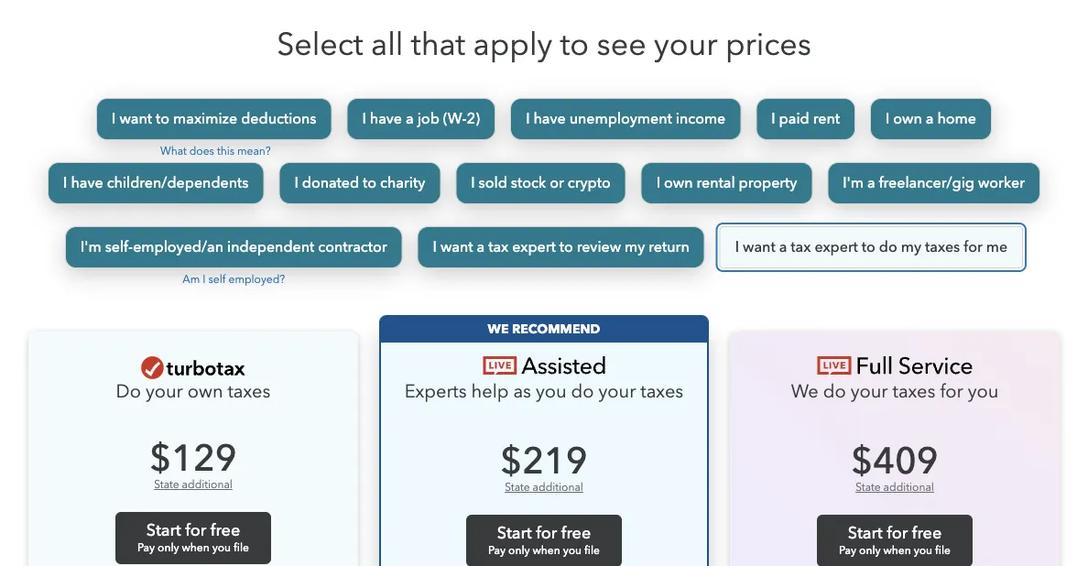 Task type: describe. For each thing, give the bounding box(es) containing it.
own
[[188, 379, 223, 405]]

do
[[116, 379, 141, 405]]

when for 219
[[533, 544, 561, 559]]

state additional button for 409
[[856, 480, 935, 495]]

state for 409
[[856, 480, 881, 495]]

only for 219
[[509, 544, 530, 559]]

we
[[792, 379, 819, 405]]

am
[[183, 272, 200, 287]]

start for free pay only when you file for 409
[[840, 522, 951, 559]]

2 taxes from the left
[[641, 379, 684, 405]]

$ 129 state additional
[[150, 434, 237, 493]]

$ for 409
[[852, 437, 874, 487]]

as
[[514, 379, 532, 405]]

when for 129
[[182, 541, 210, 556]]

all
[[371, 23, 404, 66]]

you for 129
[[212, 541, 231, 556]]

see
[[597, 23, 647, 66]]

self
[[208, 272, 226, 287]]

state for 129
[[154, 478, 179, 493]]

$ for 129
[[150, 434, 172, 484]]

this
[[217, 144, 235, 159]]

1 do from the left
[[572, 379, 594, 405]]

recommend
[[512, 320, 601, 338]]

am i self employed? button
[[183, 272, 285, 287]]

when for 409
[[884, 544, 912, 559]]

file for 219
[[585, 544, 600, 559]]

your right see in the top of the page
[[655, 23, 718, 66]]

pay for 219
[[489, 544, 506, 559]]

additional for 409
[[884, 480, 935, 495]]

mean?
[[237, 144, 271, 159]]

you for 219
[[563, 544, 582, 559]]

to
[[561, 23, 589, 66]]

additional for 129
[[182, 478, 233, 493]]

what does this mean? button
[[158, 144, 271, 159]]

file for 129
[[234, 541, 249, 556]]

you for 409
[[914, 544, 933, 559]]

we do your taxes for you
[[792, 379, 999, 405]]

219
[[523, 437, 588, 487]]

we recommend
[[488, 320, 601, 338]]

state for 219
[[505, 480, 530, 495]]

free for 219
[[562, 522, 591, 544]]

for down 'turbotax logo'
[[941, 379, 964, 405]]

start for 409
[[849, 522, 883, 544]]

only for 409
[[860, 544, 881, 559]]

start for free pay only when you file for 129
[[138, 519, 249, 556]]

am i self employed?
[[183, 272, 285, 287]]

taxes for 409
[[893, 379, 936, 405]]



Task type: locate. For each thing, give the bounding box(es) containing it.
2 horizontal spatial only
[[860, 544, 881, 559]]

0 horizontal spatial do
[[572, 379, 594, 405]]

1 horizontal spatial do
[[824, 379, 847, 405]]

that
[[411, 23, 466, 66]]

0 horizontal spatial state additional button
[[154, 478, 233, 493]]

help
[[472, 379, 509, 405]]

for for 409
[[887, 522, 909, 544]]

1 taxes from the left
[[228, 379, 271, 405]]

when down the $ 129 state additional
[[182, 541, 210, 556]]

1 horizontal spatial taxes
[[641, 379, 684, 405]]

2 horizontal spatial taxes
[[893, 379, 936, 405]]

0 horizontal spatial additional
[[182, 478, 233, 493]]

2 horizontal spatial $
[[852, 437, 874, 487]]

1 horizontal spatial pay
[[489, 544, 506, 559]]

start for free pay only when you file for 219
[[489, 522, 600, 559]]

2 horizontal spatial additional
[[884, 480, 935, 495]]

1 horizontal spatial $
[[501, 437, 523, 487]]

129
[[172, 434, 237, 484]]

0 horizontal spatial file
[[234, 541, 249, 556]]

start
[[146, 519, 181, 542], [497, 522, 532, 544], [849, 522, 883, 544]]

state inside $ 219 state additional
[[505, 480, 530, 495]]

start down $ 219 state additional
[[497, 522, 532, 544]]

experts
[[405, 379, 467, 405]]

2 horizontal spatial state additional button
[[856, 480, 935, 495]]

$
[[150, 434, 172, 484], [501, 437, 523, 487], [852, 437, 874, 487]]

free
[[211, 519, 240, 542], [562, 522, 591, 544], [913, 522, 942, 544]]

for for 219
[[536, 522, 558, 544]]

free down the $ 129 state additional
[[211, 519, 240, 542]]

1 horizontal spatial free
[[562, 522, 591, 544]]

for
[[941, 379, 964, 405], [185, 519, 207, 542], [536, 522, 558, 544], [887, 522, 909, 544]]

2 horizontal spatial start for free pay only when you file
[[840, 522, 951, 559]]

2 horizontal spatial start
[[849, 522, 883, 544]]

2 do from the left
[[824, 379, 847, 405]]

file for 409
[[936, 544, 951, 559]]

$ down as
[[501, 437, 523, 487]]

when
[[182, 541, 210, 556], [533, 544, 561, 559], [884, 544, 912, 559]]

for down $ 219 state additional
[[536, 522, 558, 544]]

start for 219
[[497, 522, 532, 544]]

employed?
[[229, 272, 285, 287]]

1 horizontal spatial file
[[585, 544, 600, 559]]

your down recommend
[[599, 379, 636, 405]]

0 horizontal spatial $
[[150, 434, 172, 484]]

state additional button for 219
[[505, 480, 584, 495]]

1 horizontal spatial only
[[509, 544, 530, 559]]

only down the $ 129 state additional
[[158, 541, 179, 556]]

taxes
[[228, 379, 271, 405], [641, 379, 684, 405], [893, 379, 936, 405]]

state inside the $ 129 state additional
[[154, 478, 179, 493]]

2 horizontal spatial file
[[936, 544, 951, 559]]

taxes for 129
[[228, 379, 271, 405]]

0 horizontal spatial taxes
[[228, 379, 271, 405]]

for down the $ 129 state additional
[[185, 519, 207, 542]]

$ for 219
[[501, 437, 523, 487]]

apply
[[473, 23, 553, 66]]

1 horizontal spatial additional
[[533, 480, 584, 495]]

your right the do
[[146, 379, 183, 405]]

start for free pay only when you file down $ 219 state additional
[[489, 522, 600, 559]]

experts help as you do your taxes
[[405, 379, 684, 405]]

state
[[154, 478, 179, 493], [505, 480, 530, 495], [856, 480, 881, 495]]

your down 'turbotax logo'
[[851, 379, 889, 405]]

only down $ 219 state additional
[[509, 544, 530, 559]]

additional for 219
[[533, 480, 584, 495]]

1 horizontal spatial when
[[533, 544, 561, 559]]

select all that apply to see your prices
[[277, 23, 812, 66]]

free for 409
[[913, 522, 942, 544]]

pay
[[138, 541, 155, 556], [489, 544, 506, 559], [840, 544, 857, 559]]

start down $ 409 state additional
[[849, 522, 883, 544]]

select
[[277, 23, 363, 66]]

free down $ 219 state additional
[[562, 522, 591, 544]]

we
[[488, 320, 509, 338]]

start for 129
[[146, 519, 181, 542]]

2 horizontal spatial pay
[[840, 544, 857, 559]]

for down $ 409 state additional
[[887, 522, 909, 544]]

does
[[189, 144, 214, 159]]

pay for 409
[[840, 544, 857, 559]]

do right as
[[572, 379, 594, 405]]

0 horizontal spatial free
[[211, 519, 240, 542]]

i
[[203, 272, 206, 287]]

2 horizontal spatial state
[[856, 480, 881, 495]]

2 horizontal spatial when
[[884, 544, 912, 559]]

0 horizontal spatial pay
[[138, 541, 155, 556]]

turbotax logo image
[[818, 357, 973, 375]]

free for 129
[[211, 519, 240, 542]]

only
[[158, 541, 179, 556], [509, 544, 530, 559], [860, 544, 881, 559]]

$ down we do your taxes for you
[[852, 437, 874, 487]]

409
[[874, 437, 939, 487]]

for for 129
[[185, 519, 207, 542]]

0 horizontal spatial start for free pay only when you file
[[138, 519, 249, 556]]

1 horizontal spatial state
[[505, 480, 530, 495]]

additional inside $ 409 state additional
[[884, 480, 935, 495]]

1 horizontal spatial state additional button
[[505, 480, 584, 495]]

start for free pay only when you file down $ 409 state additional
[[840, 522, 951, 559]]

your
[[655, 23, 718, 66], [146, 379, 183, 405], [599, 379, 636, 405], [851, 379, 889, 405]]

$ 409 state additional
[[852, 437, 939, 495]]

None checkbox
[[511, 98, 742, 140], [871, 98, 993, 140], [48, 162, 264, 204], [279, 162, 441, 204], [65, 226, 403, 269], [418, 226, 705, 269], [511, 98, 742, 140], [871, 98, 993, 140], [48, 162, 264, 204], [279, 162, 441, 204], [65, 226, 403, 269], [418, 226, 705, 269]]

only for 129
[[158, 541, 179, 556]]

file
[[234, 541, 249, 556], [585, 544, 600, 559], [936, 544, 951, 559]]

additional
[[182, 478, 233, 493], [533, 480, 584, 495], [884, 480, 935, 495]]

0 horizontal spatial only
[[158, 541, 179, 556]]

2 horizontal spatial free
[[913, 522, 942, 544]]

when down $ 409 state additional
[[884, 544, 912, 559]]

start down the $ 129 state additional
[[146, 519, 181, 542]]

$ inside $ 219 state additional
[[501, 437, 523, 487]]

1 horizontal spatial start for free pay only when you file
[[489, 522, 600, 559]]

$ 219 state additional
[[501, 437, 588, 495]]

0 horizontal spatial state
[[154, 478, 179, 493]]

do right we on the right of the page
[[824, 379, 847, 405]]

1 horizontal spatial start
[[497, 522, 532, 544]]

additional inside $ 219 state additional
[[533, 480, 584, 495]]

3 taxes from the left
[[893, 379, 936, 405]]

only down $ 409 state additional
[[860, 544, 881, 559]]

do
[[572, 379, 594, 405], [824, 379, 847, 405]]

state inside $ 409 state additional
[[856, 480, 881, 495]]

prices
[[726, 23, 812, 66]]

what does this mean?
[[158, 144, 271, 159]]

start for free pay only when you file down the $ 129 state additional
[[138, 519, 249, 556]]

start for free pay only when you file
[[138, 519, 249, 556], [489, 522, 600, 559], [840, 522, 951, 559]]

None checkbox
[[96, 98, 332, 140], [347, 98, 496, 140], [756, 98, 856, 140], [456, 162, 627, 204], [641, 162, 813, 204], [828, 162, 1041, 204], [720, 226, 1024, 269], [96, 98, 332, 140], [347, 98, 496, 140], [756, 98, 856, 140], [456, 162, 627, 204], [641, 162, 813, 204], [828, 162, 1041, 204], [720, 226, 1024, 269]]

0 horizontal spatial start
[[146, 519, 181, 542]]

additional inside the $ 129 state additional
[[182, 478, 233, 493]]

what
[[160, 144, 187, 159]]

$ down do your own taxes
[[150, 434, 172, 484]]

state additional button for 129
[[154, 478, 233, 493]]

you
[[536, 379, 567, 405], [969, 379, 999, 405], [212, 541, 231, 556], [563, 544, 582, 559], [914, 544, 933, 559]]

pay for 129
[[138, 541, 155, 556]]

state additional button
[[154, 478, 233, 493], [505, 480, 584, 495], [856, 480, 935, 495]]

0 horizontal spatial when
[[182, 541, 210, 556]]

free down $ 409 state additional
[[913, 522, 942, 544]]

do your own taxes
[[116, 379, 271, 405]]

$ inside $ 409 state additional
[[852, 437, 874, 487]]

$ inside the $ 129 state additional
[[150, 434, 172, 484]]

when down $ 219 state additional
[[533, 544, 561, 559]]



Task type: vqa. For each thing, say whether or not it's contained in the screenshot.
Do
yes



